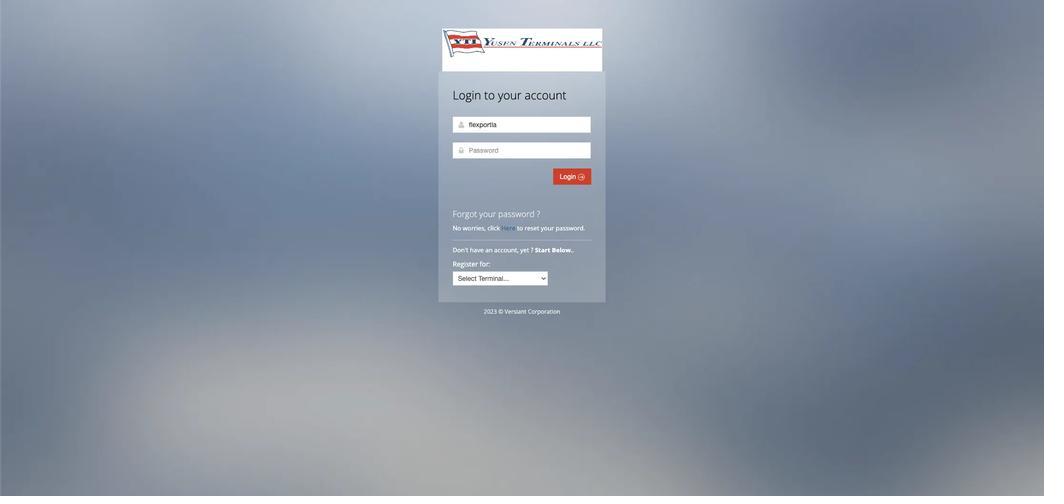 Task type: locate. For each thing, give the bounding box(es) containing it.
don't have an account, yet ? start below. .
[[453, 246, 576, 254]]

.
[[573, 246, 575, 254]]

1 horizontal spatial to
[[517, 224, 523, 232]]

to
[[485, 87, 495, 103], [517, 224, 523, 232]]

login for login
[[560, 173, 578, 181]]

user image
[[458, 121, 465, 129]]

2 horizontal spatial your
[[541, 224, 554, 232]]

your up click
[[480, 208, 496, 220]]

?
[[537, 208, 541, 220], [531, 246, 534, 254]]

don't
[[453, 246, 469, 254]]

Password password field
[[453, 142, 591, 159]]

your up username text field
[[498, 87, 522, 103]]

1 vertical spatial your
[[480, 208, 496, 220]]

reset
[[525, 224, 540, 232]]

below.
[[552, 246, 573, 254]]

login
[[453, 87, 482, 103], [560, 173, 578, 181]]

swapright image
[[578, 174, 585, 181]]

login to your account
[[453, 87, 567, 103]]

0 vertical spatial to
[[485, 87, 495, 103]]

for:
[[480, 260, 491, 269]]

login inside button
[[560, 173, 578, 181]]

have
[[470, 246, 484, 254]]

? right yet
[[531, 246, 534, 254]]

0 horizontal spatial to
[[485, 87, 495, 103]]

1 vertical spatial login
[[560, 173, 578, 181]]

1 horizontal spatial ?
[[537, 208, 541, 220]]

to right here
[[517, 224, 523, 232]]

yet
[[521, 246, 529, 254]]

0 vertical spatial ?
[[537, 208, 541, 220]]

1 horizontal spatial your
[[498, 87, 522, 103]]

your right reset at right top
[[541, 224, 554, 232]]

? up reset at right top
[[537, 208, 541, 220]]

0 vertical spatial login
[[453, 87, 482, 103]]

click
[[488, 224, 500, 232]]

no
[[453, 224, 461, 232]]

2023
[[484, 308, 497, 316]]

to up username text field
[[485, 87, 495, 103]]

2 vertical spatial your
[[541, 224, 554, 232]]

here link
[[502, 224, 516, 232]]

1 vertical spatial to
[[517, 224, 523, 232]]

1 horizontal spatial login
[[560, 173, 578, 181]]

1 vertical spatial ?
[[531, 246, 534, 254]]

register for:
[[453, 260, 491, 269]]

your
[[498, 87, 522, 103], [480, 208, 496, 220], [541, 224, 554, 232]]

0 horizontal spatial login
[[453, 87, 482, 103]]



Task type: describe. For each thing, give the bounding box(es) containing it.
lock image
[[458, 147, 465, 154]]

0 horizontal spatial ?
[[531, 246, 534, 254]]

password.
[[556, 224, 586, 232]]

Username text field
[[453, 117, 591, 133]]

forgot
[[453, 208, 477, 220]]

corporation
[[528, 308, 561, 316]]

to inside forgot your password ? no worries, click here to reset your password.
[[517, 224, 523, 232]]

account
[[525, 87, 567, 103]]

0 horizontal spatial your
[[480, 208, 496, 220]]

0 vertical spatial your
[[498, 87, 522, 103]]

login button
[[554, 169, 592, 185]]

login for login to your account
[[453, 87, 482, 103]]

password
[[499, 208, 535, 220]]

register
[[453, 260, 478, 269]]

account,
[[495, 246, 519, 254]]

an
[[486, 246, 493, 254]]

? inside forgot your password ? no worries, click here to reset your password.
[[537, 208, 541, 220]]

©
[[499, 308, 504, 316]]

2023 © versiant corporation
[[484, 308, 561, 316]]

here
[[502, 224, 516, 232]]

worries,
[[463, 224, 486, 232]]

start
[[535, 246, 551, 254]]

forgot your password ? no worries, click here to reset your password.
[[453, 208, 586, 232]]

versiant
[[505, 308, 527, 316]]



